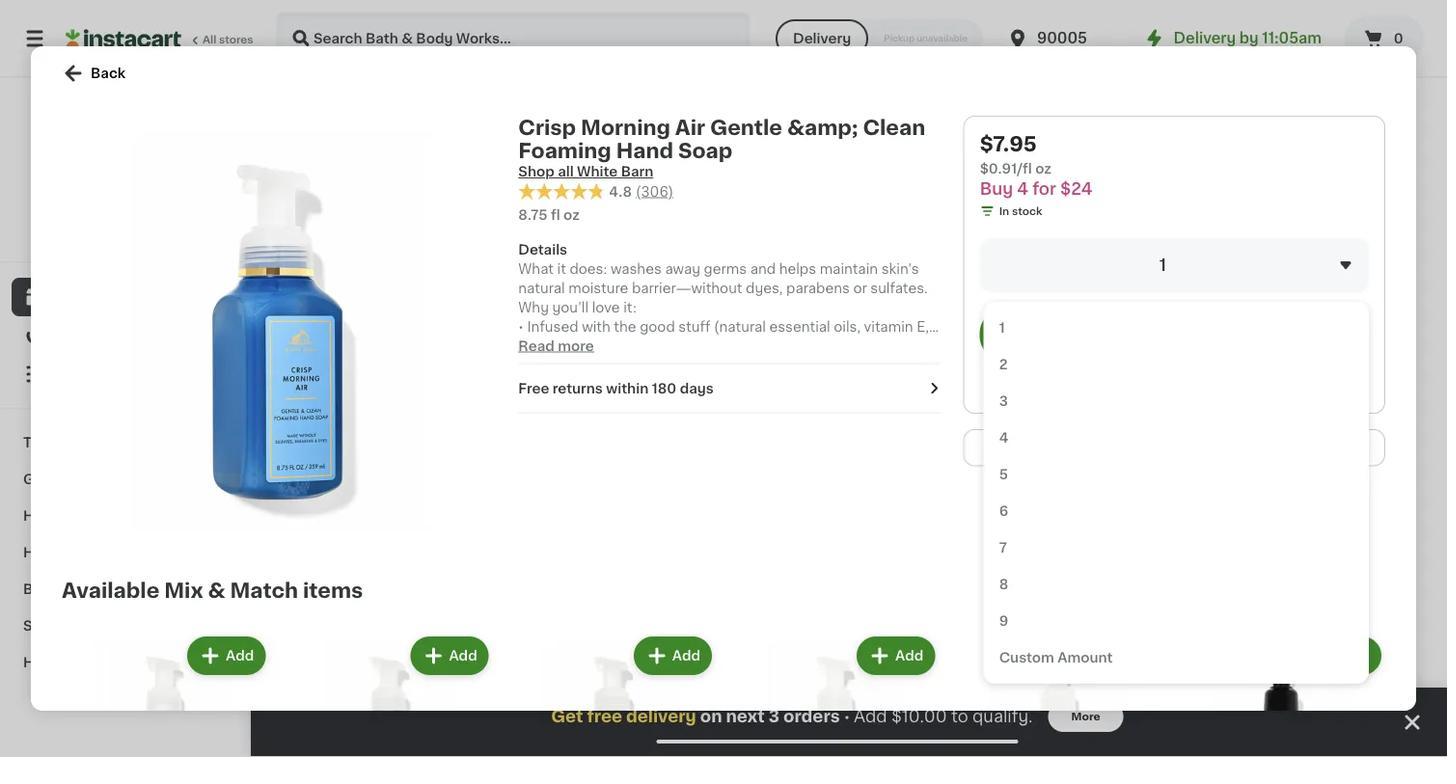 Task type: vqa. For each thing, say whether or not it's contained in the screenshot.
Meal in 1 ct x Sprouts Island Jerk Salmon Meal Per unit: $18.69 each (est.)
no



Task type: locate. For each thing, give the bounding box(es) containing it.
clean down coffee
[[871, 443, 911, 456]]

14.5 oz for (1.52k)
[[479, 25, 516, 36]]

(1.13k)
[[361, 10, 395, 20]]

(306)
[[636, 185, 674, 198]]

•
[[519, 320, 524, 334], [844, 709, 850, 725]]

items up 8
[[966, 548, 1006, 562]]

add button
[[383, 200, 458, 235], [951, 200, 1025, 235], [1329, 200, 1404, 235], [189, 639, 264, 674], [413, 639, 487, 674], [636, 639, 710, 674], [859, 639, 934, 674], [1082, 639, 1157, 674], [1306, 639, 1380, 674], [383, 674, 458, 709], [572, 674, 647, 709], [761, 674, 836, 709], [951, 674, 1025, 709], [1140, 674, 1214, 709], [1329, 674, 1404, 709]]

4 many from the left
[[876, 44, 907, 55]]

1 vertical spatial 8.75
[[290, 499, 313, 509]]

crisp
[[519, 117, 576, 138]]

0 horizontal spatial 1
[[1000, 321, 1005, 335]]

free right get
[[587, 709, 623, 725]]

clean inside crisp morning air gentle &amp; clean foaming hand soap shop all white barn
[[863, 117, 926, 138]]

1 field
[[980, 238, 1370, 292]]

0 horizontal spatial see
[[315, 525, 342, 539]]

0 horizontal spatial 3
[[769, 709, 780, 725]]

amount
[[1058, 652, 1113, 665]]

0 horizontal spatial 8.75
[[290, 499, 313, 509]]

free inside treatment tracker modal dialog
[[587, 709, 623, 725]]

works
[[148, 192, 192, 206]]

4 inside "1 2 3 4 5 6 7 8 9 custom amount"
[[1000, 431, 1009, 445]]

0 horizontal spatial 95
[[315, 379, 329, 390]]

item carousel region
[[290, 125, 1409, 583], [290, 598, 1409, 758]]

soap
[[678, 140, 733, 161], [329, 462, 364, 475], [857, 462, 892, 475], [1236, 462, 1270, 475]]

7 right 180 in the bottom left of the page
[[679, 378, 691, 399]]

0 horizontal spatial 8.75 fl oz
[[290, 499, 338, 509]]

1 horizontal spatial it
[[558, 262, 566, 276]]

0 horizontal spatial it
[[85, 329, 94, 343]]

foaming inside mahogany teakwood gentle & clean foaming hand soap
[[396, 443, 455, 456]]

• right "orders"
[[844, 709, 850, 725]]

$24 inside the $7.95 $0.91/fl oz buy 4 for $24
[[1061, 181, 1093, 197]]

barrier—without
[[632, 282, 743, 295]]

see eligible items up 8
[[883, 548, 1006, 562]]

1 horizontal spatial 8.75 fl oz
[[519, 208, 580, 222]]

list box
[[984, 302, 1370, 684]]

body
[[108, 192, 145, 206], [23, 583, 60, 597]]

3 inside "1 2 3 4 5 6 7 8 9 custom amount"
[[1000, 395, 1009, 408]]

it left again
[[85, 329, 94, 343]]

white
[[577, 165, 618, 179]]

read
[[519, 339, 555, 353]]

soap down the "mahogany"
[[329, 462, 364, 475]]

2 many in stock from the left
[[498, 44, 574, 55]]

see eligible items button down 'kitchen lemon gentle & clean foaming hand soap'
[[1236, 515, 1409, 548]]

1 horizontal spatial see
[[883, 548, 909, 562]]

home fragrance link
[[12, 498, 238, 535]]

4 14.5 oz from the left
[[857, 25, 895, 36]]

7 inside "1 2 3 4 5 6 7 8 9 custom amount"
[[1000, 542, 1008, 555]]

delivery button
[[776, 19, 869, 58]]

3 inside treatment tracker modal dialog
[[769, 709, 780, 725]]

14.5 oz
[[290, 25, 327, 36], [479, 25, 516, 36], [668, 25, 706, 36], [857, 25, 895, 36], [1046, 25, 1084, 36], [1236, 25, 1273, 36]]

95 up the "mahogany"
[[315, 379, 329, 390]]

0 vertical spatial collection
[[119, 436, 191, 450]]

it for what
[[558, 262, 566, 276]]

hand soaps & sanitizers link inside item carousel region
[[290, 133, 551, 156]]

oz inside product group
[[325, 499, 338, 509]]

1 vertical spatial with
[[1242, 441, 1271, 455]]

0 horizontal spatial see eligible items button
[[290, 515, 463, 548]]

gentle up the 5
[[983, 423, 1028, 437]]

1 vertical spatial 8.75 fl oz
[[290, 499, 338, 509]]

• inside what it does: washes away germs and helps maintain skin's natural moisture barrier—without dyes, parabens or sulfates. why you'll love it: • infused with the good stuff (natural essential oils, vitamin e, shea extract and aloe)
[[519, 320, 524, 334]]

1 horizontal spatial $
[[672, 379, 679, 390]]

14.5 for (1.02k)
[[668, 25, 690, 36]]

vitamin
[[865, 320, 914, 334]]

★★★★★
[[290, 7, 357, 20], [290, 7, 357, 20], [479, 7, 546, 20], [479, 7, 546, 20], [668, 7, 736, 20], [668, 7, 736, 20], [857, 7, 925, 20], [857, 7, 925, 20], [519, 183, 606, 200], [519, 183, 606, 200], [290, 480, 357, 494], [290, 480, 357, 494]]

1 horizontal spatial body
[[108, 192, 145, 206]]

clean down "kitchen"
[[1236, 443, 1275, 456]]

product group
[[290, 195, 463, 548], [479, 195, 653, 571], [857, 195, 1031, 571], [1236, 195, 1409, 548], [62, 633, 270, 758], [285, 633, 493, 758], [508, 633, 716, 758], [732, 633, 940, 758], [955, 633, 1163, 758], [1178, 633, 1386, 758], [290, 668, 463, 758], [479, 668, 653, 758], [668, 668, 842, 758], [857, 668, 1031, 758], [1046, 668, 1220, 758], [1236, 668, 1409, 758]]

items down mahogany teakwood gentle & clean foaming hand soap
[[399, 525, 438, 539]]

soaps
[[352, 134, 418, 154], [64, 546, 107, 560]]

1 many in stock from the left
[[309, 44, 385, 55]]

7 down 6
[[1000, 542, 1008, 555]]

buy 4 for $24 down the free
[[485, 406, 557, 417]]

for down days
[[708, 406, 723, 417]]

delivery up &amp;
[[793, 32, 852, 45]]

for up in stock
[[1033, 181, 1057, 197]]

stock down (1.52k) at left
[[544, 44, 574, 55]]

see eligible items for coffee & whiskey gentle & clean foaming hand soap
[[883, 548, 1006, 562]]

0 horizontal spatial fl
[[315, 499, 322, 509]]

5 in from the left
[[1099, 44, 1109, 55]]

0 horizontal spatial and
[[606, 339, 632, 353]]

8.75 fl oz
[[519, 208, 580, 222], [290, 499, 338, 509]]

clean inside 'kitchen lemon gentle & clean foaming hand soap'
[[1236, 443, 1275, 456]]

many in stock for (1.15k)
[[876, 44, 953, 55]]

add inside treatment tracker modal dialog
[[854, 709, 888, 725]]

thanksgiving collection
[[23, 436, 191, 450]]

soap down coffee
[[857, 462, 892, 475]]

soap inside crisp morning air gentle &amp; clean foaming hand soap shop all white barn
[[678, 140, 733, 161]]

buy 4 for $24 down days
[[674, 406, 747, 417]]

0 vertical spatial body
[[108, 192, 145, 206]]

3
[[1000, 395, 1009, 408], [769, 709, 780, 725]]

0 horizontal spatial $
[[293, 379, 301, 390]]

2 14.5 oz from the left
[[479, 25, 516, 36]]

$ up the "mahogany"
[[293, 379, 301, 390]]

8.75 fl oz down the "mahogany"
[[290, 499, 338, 509]]

8.75 fl oz up details
[[519, 208, 580, 222]]

many in stock for (1.13k)
[[309, 44, 385, 55]]

0 horizontal spatial hand soaps & sanitizers link
[[12, 535, 238, 571]]

1 horizontal spatial see eligible items button
[[857, 539, 1031, 571]]

on
[[701, 709, 723, 725]]

0 horizontal spatial sanitizers
[[125, 546, 194, 560]]

gentle inside the coffee & whiskey gentle & clean foaming hand soap
[[983, 423, 1028, 437]]

1 vertical spatial hand soaps & sanitizers link
[[12, 535, 238, 571]]

1 horizontal spatial $ 7 95
[[672, 378, 707, 399]]

$7.50 element
[[1236, 376, 1409, 401]]

it inside what it does: washes away germs and helps maintain skin's natural moisture barrier—without dyes, parabens or sulfates. why you'll love it: • infused with the good stuff (natural essential oils, vitamin e, shea extract and aloe)
[[558, 262, 566, 276]]

14.5 for (1.52k)
[[479, 25, 501, 36]]

(1.52k)
[[550, 10, 587, 20]]

95
[[315, 379, 329, 390], [504, 379, 518, 390], [693, 379, 707, 390]]

$ left days
[[672, 379, 679, 390]]

2 horizontal spatial 95
[[693, 379, 707, 390]]

1 14.5 oz from the left
[[290, 25, 327, 36]]

1 horizontal spatial see eligible items
[[883, 548, 1006, 562]]

3 many from the left
[[687, 44, 718, 55]]

see eligible items button down mahogany teakwood gentle & clean foaming hand soap
[[290, 515, 463, 548]]

$ 7 95
[[293, 378, 329, 399], [672, 378, 707, 399]]

0 vertical spatial it
[[558, 262, 566, 276]]

$1.99
[[1203, 441, 1239, 455]]

items down 'kitchen lemon gentle & clean foaming hand soap'
[[1345, 525, 1384, 539]]

1 vertical spatial free
[[587, 709, 623, 725]]

1 in from the left
[[342, 44, 352, 55]]

instacart logo image
[[66, 27, 181, 50]]

soap down $1.99
[[1236, 462, 1270, 475]]

available mix & match items
[[62, 581, 363, 601]]

body up sales
[[23, 583, 60, 597]]

1 vertical spatial 1
[[1000, 321, 1005, 335]]

soap inside the coffee & whiskey gentle & clean foaming hand soap
[[857, 462, 892, 475]]

1 for 1 2 3 4 5 6 7 8 9 custom amount
[[1000, 321, 1005, 335]]

morning
[[581, 117, 671, 138]]

foaming
[[519, 140, 612, 161], [396, 443, 455, 456], [914, 443, 973, 456], [1278, 443, 1337, 456]]

gentle down the "mahogany"
[[290, 443, 335, 456]]

2 horizontal spatial see eligible items
[[1261, 525, 1384, 539]]

4.8
[[609, 185, 632, 198]]

0 vertical spatial sanitizers
[[445, 134, 551, 154]]

0 horizontal spatial $ 7 95
[[293, 378, 329, 399]]

7 up the "mahogany"
[[301, 378, 313, 399]]

delivery inside button
[[793, 32, 852, 45]]

0 vertical spatial and
[[751, 262, 776, 276]]

0 vertical spatial with
[[582, 320, 611, 334]]

with
[[582, 320, 611, 334], [1242, 441, 1271, 455]]

1 vertical spatial collection
[[80, 656, 152, 670]]

extract
[[555, 339, 603, 353]]

0 vertical spatial item carousel region
[[290, 125, 1409, 583]]

1 horizontal spatial hand soaps & sanitizers
[[290, 134, 551, 154]]

1 horizontal spatial eligible
[[912, 548, 963, 562]]

foaming down 'lemon'
[[1278, 443, 1337, 456]]

free left payments
[[1083, 441, 1110, 455]]

what it does: washes away germs and helps maintain skin's natural moisture barrier—without dyes, parabens or sulfates. why you'll love it: • infused with the good stuff (natural essential oils, vitamin e, shea extract and aloe)
[[519, 262, 929, 353]]

many in stock for (1.02k)
[[687, 44, 763, 55]]

1 inside "1 2 3 4 5 6 7 8 9 custom amount"
[[1000, 321, 1005, 335]]

away
[[665, 262, 701, 276]]

clean inside mahogany teakwood gentle & clean foaming hand soap
[[353, 443, 392, 456]]

in
[[342, 44, 352, 55], [531, 44, 541, 55], [720, 44, 730, 55], [910, 44, 920, 55], [1099, 44, 1109, 55], [1288, 44, 1298, 55]]

0 horizontal spatial free
[[587, 709, 623, 725]]

back button
[[62, 62, 126, 85]]

free
[[1083, 441, 1110, 455], [587, 709, 623, 725]]

treatment tracker modal dialog
[[251, 688, 1448, 758]]

0 horizontal spatial delivery
[[793, 32, 852, 45]]

bath & body works
[[58, 192, 192, 206]]

1 vertical spatial •
[[844, 709, 850, 725]]

2 horizontal spatial see
[[1261, 525, 1287, 539]]

1 vertical spatial 3
[[769, 709, 780, 725]]

get
[[551, 709, 584, 725]]

0 horizontal spatial body
[[23, 583, 60, 597]]

lemon
[[1291, 423, 1338, 437]]

0 vertical spatial hand soaps & sanitizers
[[290, 134, 551, 154]]

• down why
[[519, 320, 524, 334]]

with down love
[[582, 320, 611, 334]]

stock
[[355, 44, 385, 55], [544, 44, 574, 55], [733, 44, 763, 55], [922, 44, 953, 55], [1111, 44, 1142, 55], [1300, 44, 1331, 55], [1012, 206, 1043, 217]]

0 horizontal spatial soaps
[[64, 546, 107, 560]]

qualify.
[[973, 709, 1033, 725]]

foaming down whiskey
[[914, 443, 973, 456]]

1 horizontal spatial soaps
[[352, 134, 418, 154]]

3 14.5 oz from the left
[[668, 25, 706, 36]]

oz inside the $7.95 $0.91/fl oz buy 4 for $24
[[1036, 162, 1052, 176]]

$
[[293, 379, 301, 390], [672, 379, 679, 390]]

1 many from the left
[[309, 44, 339, 55]]

gentle inside crisp morning air gentle &amp; clean foaming hand soap shop all white barn
[[710, 117, 783, 138]]

1 horizontal spatial delivery
[[1174, 31, 1237, 45]]

gentle inside mahogany teakwood gentle & clean foaming hand soap
[[290, 443, 335, 456]]

bath
[[58, 192, 91, 206]]

1 vertical spatial soaps
[[64, 546, 107, 560]]

1 vertical spatial item carousel region
[[290, 598, 1409, 758]]

see eligible items button for coffee & whiskey gentle & clean foaming hand soap
[[857, 539, 1031, 571]]

soap down air
[[678, 140, 733, 161]]

2 horizontal spatial 7
[[1000, 542, 1008, 555]]

1 buy 4 for $24 from the left
[[295, 406, 368, 417]]

0 vertical spatial fl
[[551, 208, 561, 222]]

0 horizontal spatial •
[[519, 320, 524, 334]]

5 many from the left
[[1066, 44, 1096, 55]]

gentle
[[710, 117, 783, 138], [983, 423, 1028, 437], [1341, 423, 1387, 437], [290, 443, 335, 456]]

0 vertical spatial soaps
[[352, 134, 418, 154]]

sanitizers inside item carousel region
[[445, 134, 551, 154]]

and down the
[[606, 339, 632, 353]]

many in stock for (1.52k)
[[498, 44, 574, 55]]

gentle right air
[[710, 117, 783, 138]]

3 down 2
[[1000, 395, 1009, 408]]

to
[[952, 709, 969, 725]]

180
[[652, 382, 677, 395]]

2 horizontal spatial eligible
[[1291, 525, 1342, 539]]

oz
[[314, 25, 327, 36], [504, 25, 516, 36], [693, 25, 706, 36], [882, 25, 895, 36], [1071, 25, 1084, 36], [1260, 25, 1273, 36], [1036, 162, 1052, 176], [564, 208, 580, 222], [325, 499, 338, 509]]

0 horizontal spatial 7
[[301, 378, 313, 399]]

4
[[1018, 181, 1029, 197], [319, 406, 327, 417], [509, 406, 516, 417], [698, 406, 705, 417], [887, 406, 894, 417], [1000, 431, 1009, 445], [1013, 441, 1022, 455]]

None search field
[[276, 12, 751, 66]]

guarantee
[[151, 234, 206, 245]]

95 right 180 in the bottom left of the page
[[693, 379, 707, 390]]

eligible
[[345, 525, 396, 539], [1291, 525, 1342, 539], [912, 548, 963, 562]]

body up store
[[108, 192, 145, 206]]

next
[[726, 709, 765, 725]]

all
[[558, 165, 574, 179]]

days
[[680, 382, 714, 395]]

2 14.5 from the left
[[479, 25, 501, 36]]

collection up gifts & accessories link
[[119, 436, 191, 450]]

collection down 'sales' link
[[80, 656, 152, 670]]

4 inside the $7.95 $0.91/fl oz buy 4 for $24
[[1018, 181, 1029, 197]]

$24
[[1061, 181, 1093, 197], [347, 406, 368, 417], [537, 406, 557, 417], [726, 406, 747, 417], [915, 406, 936, 417]]

0 vertical spatial •
[[519, 320, 524, 334]]

$ inside product group
[[293, 379, 301, 390]]

0
[[1395, 32, 1404, 45]]

and up "dyes,"
[[751, 262, 776, 276]]

sanitizers up shop
[[445, 134, 551, 154]]

1 horizontal spatial free
[[1083, 441, 1110, 455]]

holiday collection link
[[12, 645, 238, 681]]

4 many in stock from the left
[[876, 44, 953, 55]]

1 horizontal spatial •
[[844, 709, 850, 725]]

stock down the (1.13k)
[[355, 44, 385, 55]]

1 for 1
[[1160, 257, 1167, 274]]

6 14.5 from the left
[[1236, 25, 1258, 36]]

3 right the next
[[769, 709, 780, 725]]

kitchen lemon gentle & clean foaming hand soap
[[1236, 423, 1401, 475]]

of
[[1185, 441, 1199, 455]]

& inside 'kitchen lemon gentle & clean foaming hand soap'
[[1391, 423, 1401, 437]]

gentle inside 'kitchen lemon gentle & clean foaming hand soap'
[[1341, 423, 1387, 437]]

0 vertical spatial hand soaps & sanitizers link
[[290, 133, 551, 156]]

more button
[[1049, 702, 1124, 733]]

dyes,
[[746, 282, 783, 295]]

1 vertical spatial fl
[[315, 499, 322, 509]]

4 in from the left
[[910, 44, 920, 55]]

gifts & accessories
[[23, 473, 161, 486]]

see eligible items button up 8
[[857, 539, 1031, 571]]

1 vertical spatial sanitizers
[[125, 546, 194, 560]]

8.75 up details
[[519, 208, 548, 222]]

clean down "teakwood"
[[353, 443, 392, 456]]

3 14.5 from the left
[[668, 25, 690, 36]]

skin's
[[882, 262, 919, 276]]

1 horizontal spatial sanitizers
[[445, 134, 551, 154]]

1 vertical spatial it
[[85, 329, 94, 343]]

0 vertical spatial 8.75
[[519, 208, 548, 222]]

washes
[[611, 262, 662, 276]]

see eligible items down 'kitchen lemon gentle & clean foaming hand soap'
[[1261, 525, 1384, 539]]

buy 4 for $24 up the "mahogany"
[[295, 406, 368, 417]]

2 $ 7 95 from the left
[[672, 378, 707, 399]]

9
[[1000, 615, 1009, 628]]

foaming inside the coffee & whiskey gentle & clean foaming hand soap
[[914, 443, 973, 456]]

2 horizontal spatial see eligible items button
[[1236, 515, 1409, 548]]

2 buy 4 for $24 from the left
[[485, 406, 557, 417]]

1 vertical spatial body
[[23, 583, 60, 597]]

foaming up all
[[519, 140, 612, 161]]

8.75 down the "mahogany"
[[290, 499, 313, 509]]

clean right &amp;
[[863, 117, 926, 138]]

3 many in stock from the left
[[687, 44, 763, 55]]

soaps inside item carousel region
[[352, 134, 418, 154]]

$ 7 95 up the "mahogany"
[[293, 378, 329, 399]]

0 horizontal spatial hand soaps & sanitizers
[[23, 546, 194, 560]]

delivery by 11:05am
[[1174, 31, 1322, 45]]

stock down (1.15k)
[[922, 44, 953, 55]]

delivery
[[1174, 31, 1237, 45], [793, 32, 852, 45]]

7
[[301, 378, 313, 399], [679, 378, 691, 399], [1000, 542, 1008, 555]]

with down "kitchen"
[[1242, 441, 1271, 455]]

foaming down "teakwood"
[[396, 443, 455, 456]]

hand inside the coffee & whiskey gentle & clean foaming hand soap
[[976, 443, 1013, 456]]

0 vertical spatial 3
[[1000, 395, 1009, 408]]

eligible for mahogany teakwood gentle & clean foaming hand soap
[[345, 525, 396, 539]]

4 14.5 from the left
[[857, 25, 879, 36]]

items for coffee & whiskey gentle & clean foaming hand soap
[[966, 548, 1006, 562]]

delivery left by
[[1174, 31, 1237, 45]]

coffee
[[857, 423, 904, 437]]

0 horizontal spatial with
[[582, 320, 611, 334]]

gentle right 'lemon'
[[1341, 423, 1387, 437]]

see eligible items down mahogany teakwood gentle & clean foaming hand soap
[[315, 525, 438, 539]]

0 horizontal spatial see eligible items
[[315, 525, 438, 539]]

1 14.5 from the left
[[290, 25, 312, 36]]

mahogany teakwood gentle & clean foaming hand soap
[[290, 423, 455, 475]]

2 item carousel region from the top
[[290, 598, 1409, 758]]

&
[[423, 134, 440, 154], [94, 192, 105, 206], [907, 423, 918, 437], [1391, 423, 1401, 437], [339, 443, 350, 456], [857, 443, 868, 456], [61, 473, 72, 486], [110, 546, 122, 560], [208, 581, 225, 601]]

for up coffee
[[897, 406, 912, 417]]

1 horizontal spatial 95
[[504, 379, 518, 390]]

6 many in stock from the left
[[1255, 44, 1331, 55]]

0 horizontal spatial eligible
[[345, 525, 396, 539]]

95 left the free
[[504, 379, 518, 390]]

2 many from the left
[[498, 44, 529, 55]]

many for (1.15k)
[[876, 44, 907, 55]]

$0.91/fl
[[980, 162, 1033, 176]]

fl down the "mahogany"
[[315, 499, 322, 509]]

0 vertical spatial 1
[[1160, 257, 1167, 274]]

8.75
[[519, 208, 548, 222], [290, 499, 313, 509]]

in for (1.13k)
[[342, 44, 352, 55]]

for inside the $7.95 $0.91/fl oz buy 4 for $24
[[1033, 181, 1057, 197]]

buy 4 for $24 up coffee
[[863, 406, 936, 417]]

buy 4 for $24
[[295, 406, 368, 417], [485, 406, 557, 417], [674, 406, 747, 417], [863, 406, 936, 417]]

1 horizontal spatial hand soaps & sanitizers link
[[290, 133, 551, 156]]

many for (1.52k)
[[498, 44, 529, 55]]

holiday collection
[[23, 656, 152, 670]]

bath & body works link
[[58, 100, 192, 208]]

1 item carousel region from the top
[[290, 125, 1409, 583]]

1 $ from the left
[[293, 379, 301, 390]]

3 in from the left
[[720, 44, 730, 55]]

2 in from the left
[[531, 44, 541, 55]]

1 inside field
[[1160, 257, 1167, 274]]

$ 7 95 down stuff
[[672, 378, 707, 399]]

body care link
[[12, 571, 238, 608]]

1 horizontal spatial 3
[[1000, 395, 1009, 408]]

(1.15k)
[[929, 10, 963, 20]]

fl
[[551, 208, 561, 222], [315, 499, 322, 509]]

(1.02k)
[[739, 10, 777, 20]]

hand
[[290, 134, 347, 154], [616, 140, 674, 161], [976, 443, 1013, 456], [1340, 443, 1377, 456], [290, 462, 326, 475], [23, 546, 61, 560]]

sanitizers up 'mix'
[[125, 546, 194, 560]]

fl up details
[[551, 208, 561, 222]]

collection for thanksgiving collection
[[119, 436, 191, 450]]

1 horizontal spatial 1
[[1160, 257, 1167, 274]]

it right what
[[558, 262, 566, 276]]



Task type: describe. For each thing, give the bounding box(es) containing it.
home
[[23, 510, 65, 523]]

details
[[519, 243, 568, 256]]

$7.95 $0.91/fl oz buy 4 for $24
[[980, 134, 1093, 197]]

custom
[[1000, 652, 1055, 665]]

aloe)
[[635, 339, 669, 353]]

6 in from the left
[[1288, 44, 1298, 55]]

returns
[[553, 382, 603, 395]]

soap inside mahogany teakwood gentle & clean foaming hand soap
[[329, 462, 364, 475]]

hand inside 'kitchen lemon gentle & clean foaming hand soap'
[[1340, 443, 1377, 456]]

it:
[[624, 301, 637, 314]]

all stores link
[[66, 12, 255, 66]]

accessories
[[75, 473, 161, 486]]

buy it again
[[54, 329, 136, 343]]

2 $ from the left
[[672, 379, 679, 390]]

1 horizontal spatial and
[[751, 262, 776, 276]]

good
[[640, 320, 675, 334]]

with inside what it does: washes away germs and helps maintain skin's natural moisture barrier—without dyes, parabens or sulfates. why you'll love it: • infused with the good stuff (natural essential oils, vitamin e, shea extract and aloe)
[[582, 320, 611, 334]]

everyday store prices 100% satisfaction guarantee
[[51, 215, 206, 245]]

5 many in stock from the left
[[1066, 44, 1142, 55]]

item carousel region containing hand soaps & sanitizers
[[290, 125, 1409, 583]]

delivery for delivery by 11:05am
[[1174, 31, 1237, 45]]

1 horizontal spatial 7
[[679, 378, 691, 399]]

get free delivery on next 3 orders • add $10.00 to qualify.
[[551, 709, 1033, 725]]

2 95 from the left
[[504, 379, 518, 390]]

infused
[[528, 320, 579, 334]]

sales link
[[12, 608, 238, 645]]

stores
[[219, 34, 254, 45]]

prices
[[145, 215, 179, 225]]

$10.00
[[892, 709, 948, 725]]

1 95 from the left
[[315, 379, 329, 390]]

air
[[676, 117, 706, 138]]

stock right 90005
[[1111, 44, 1142, 55]]

care
[[63, 583, 97, 597]]

see eligible items button for mahogany teakwood gentle & clean foaming hand soap
[[290, 515, 463, 548]]

clean inside the coffee & whiskey gentle & clean foaming hand soap
[[871, 443, 911, 456]]

bath & body works logo image
[[83, 100, 167, 185]]

stock right by
[[1300, 44, 1331, 55]]

body care
[[23, 583, 97, 597]]

in stock
[[1000, 206, 1043, 217]]

$8.95 element
[[857, 376, 1031, 401]]

product group containing 95
[[479, 195, 653, 571]]

satisfaction
[[83, 234, 148, 245]]

oils,
[[834, 320, 861, 334]]

coffee & whiskey gentle & clean foaming hand soap
[[857, 423, 1028, 475]]

for up the "mahogany"
[[329, 406, 345, 417]]

read more
[[519, 339, 594, 353]]

available
[[62, 581, 160, 601]]

everyday
[[60, 215, 111, 225]]

1 $ 7 95 from the left
[[293, 378, 329, 399]]

collection for holiday collection
[[80, 656, 152, 670]]

mahogany
[[290, 423, 361, 437]]

8
[[1000, 578, 1009, 592]]

hand inside mahogany teakwood gentle & clean foaming hand soap
[[290, 462, 326, 475]]

0 button
[[1346, 15, 1425, 62]]

4 interest-free payments of $1.99 with
[[1013, 441, 1274, 455]]

service type group
[[776, 19, 984, 58]]

mix
[[164, 581, 203, 601]]

8.75 inside item carousel region
[[290, 499, 313, 509]]

buy it again link
[[12, 317, 238, 355]]

more
[[1072, 712, 1101, 723]]

buy inside the $7.95 $0.91/fl oz buy 4 for $24
[[980, 181, 1014, 197]]

list box containing 1
[[984, 302, 1370, 684]]

8.75 fl oz inside product group
[[290, 499, 338, 509]]

90005 button
[[1007, 12, 1123, 66]]

0 vertical spatial free
[[1083, 441, 1110, 455]]

in for (1.02k)
[[720, 44, 730, 55]]

(natural
[[714, 320, 766, 334]]

1 horizontal spatial 8.75
[[519, 208, 548, 222]]

orders
[[784, 709, 840, 725]]

100% satisfaction guarantee button
[[32, 228, 218, 247]]

stock down (1.02k)
[[733, 44, 763, 55]]

many for (1.02k)
[[687, 44, 718, 55]]

interest-
[[1025, 441, 1083, 455]]

fl inside item carousel region
[[315, 499, 322, 509]]

hand inside crisp morning air gentle &amp; clean foaming hand soap shop all white barn
[[616, 140, 674, 161]]

kitchen
[[1236, 423, 1288, 437]]

14.5 oz for (1.15k)
[[857, 25, 895, 36]]

11:05am
[[1263, 31, 1322, 45]]

by
[[1240, 31, 1259, 45]]

see eligible items for kitchen lemon gentle & clean foaming hand soap
[[1261, 525, 1384, 539]]

fragrance
[[68, 510, 139, 523]]

(306) button
[[636, 182, 674, 201]]

you'll
[[553, 301, 589, 314]]

0 vertical spatial 8.75 fl oz
[[519, 208, 580, 222]]

or
[[854, 282, 868, 295]]

90005
[[1038, 31, 1088, 45]]

1 horizontal spatial with
[[1242, 441, 1271, 455]]

moisture
[[569, 282, 629, 295]]

stock right in
[[1012, 206, 1043, 217]]

germs
[[704, 262, 747, 276]]

2
[[1000, 358, 1008, 372]]

100%
[[51, 234, 81, 245]]

• inside get free delivery on next 3 orders • add $10.00 to qualify.
[[844, 709, 850, 725]]

foaming inside 'kitchen lemon gentle & clean foaming hand soap'
[[1278, 443, 1337, 456]]

crisp morning air gentle &amp; clean foaming hand soap shop all white barn
[[519, 117, 926, 179]]

items for mahogany teakwood gentle & clean foaming hand soap
[[399, 525, 438, 539]]

for down the free
[[519, 406, 534, 417]]

stuff
[[679, 320, 711, 334]]

in for (1.52k)
[[531, 44, 541, 55]]

& inside mahogany teakwood gentle & clean foaming hand soap
[[339, 443, 350, 456]]

1 vertical spatial and
[[606, 339, 632, 353]]

sulfates.
[[871, 282, 928, 295]]

hand soaps & sanitizers inside item carousel region
[[290, 134, 551, 154]]

many for (1.13k)
[[309, 44, 339, 55]]

more
[[558, 339, 594, 353]]

does:
[[570, 262, 607, 276]]

e,
[[917, 320, 929, 334]]

see for kitchen lemon gentle & clean foaming hand soap
[[1261, 525, 1287, 539]]

14.5 oz for (1.02k)
[[668, 25, 706, 36]]

1 horizontal spatial fl
[[551, 208, 561, 222]]

delivery for delivery
[[793, 32, 852, 45]]

home fragrance
[[23, 510, 139, 523]]

14.5 for (1.15k)
[[857, 25, 879, 36]]

parabens
[[787, 282, 850, 295]]

product group containing 7
[[290, 195, 463, 548]]

5 14.5 oz from the left
[[1046, 25, 1084, 36]]

3 95 from the left
[[693, 379, 707, 390]]

whiskey
[[922, 423, 979, 437]]

it for buy
[[85, 329, 94, 343]]

&amp;
[[788, 117, 859, 138]]

6
[[1000, 505, 1009, 518]]

in
[[1000, 206, 1010, 217]]

items for kitchen lemon gentle & clean foaming hand soap
[[1345, 525, 1384, 539]]

delivery by 11:05am link
[[1143, 27, 1322, 50]]

holiday
[[23, 656, 77, 670]]

see for mahogany teakwood gentle & clean foaming hand soap
[[315, 525, 342, 539]]

3 buy 4 for $24 from the left
[[674, 406, 747, 417]]

add inside product group
[[420, 211, 448, 224]]

1 vertical spatial hand soaps & sanitizers
[[23, 546, 194, 560]]

14.5 for (1.13k)
[[290, 25, 312, 36]]

4 buy 4 for $24 from the left
[[863, 406, 936, 417]]

6 14.5 oz from the left
[[1236, 25, 1273, 36]]

1 2 3 4 5 6 7 8 9 custom amount
[[1000, 321, 1113, 665]]

why
[[519, 301, 549, 314]]

see eligible items button for kitchen lemon gentle & clean foaming hand soap
[[1236, 515, 1409, 548]]

foaming inside crisp morning air gentle &amp; clean foaming hand soap shop all white barn
[[519, 140, 612, 161]]

soap inside 'kitchen lemon gentle & clean foaming hand soap'
[[1236, 462, 1270, 475]]

14.5 oz for (1.13k)
[[290, 25, 327, 36]]

back
[[91, 67, 126, 80]]

crisp morning air gentle &amp; clean foaming hand soap image
[[77, 131, 479, 533]]

in for (1.15k)
[[910, 44, 920, 55]]

barn
[[621, 165, 654, 179]]

eligible for kitchen lemon gentle & clean foaming hand soap
[[1291, 525, 1342, 539]]

within
[[606, 382, 649, 395]]

see for coffee & whiskey gentle & clean foaming hand soap
[[883, 548, 909, 562]]

see eligible items for mahogany teakwood gentle & clean foaming hand soap
[[315, 525, 438, 539]]

items right match
[[303, 581, 363, 601]]

4.8 (306)
[[609, 185, 674, 198]]

5 14.5 from the left
[[1046, 25, 1069, 36]]

5
[[1000, 468, 1009, 482]]

eligible for coffee & whiskey gentle & clean foaming hand soap
[[912, 548, 963, 562]]

item carousel region containing add
[[290, 598, 1409, 758]]

read more button
[[519, 337, 594, 356]]

6 many from the left
[[1255, 44, 1285, 55]]



